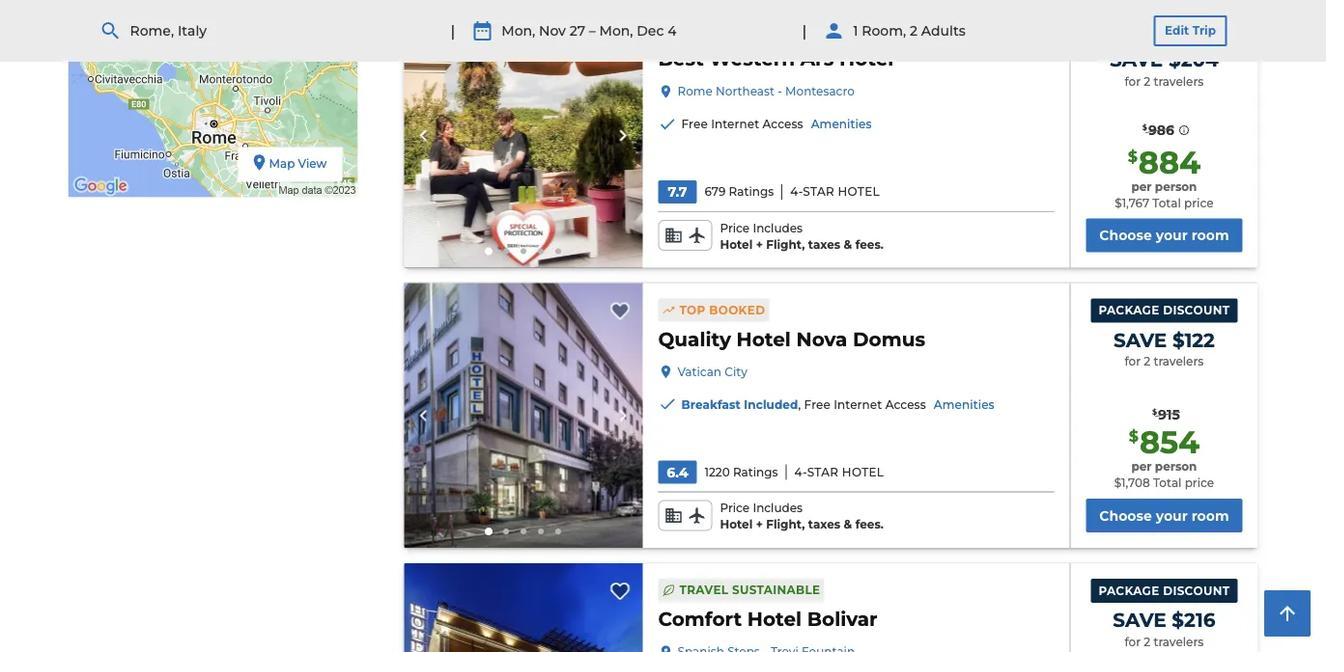 Task type: vqa. For each thing, say whether or not it's contained in the screenshot.
the bottom the &
yes



Task type: describe. For each thing, give the bounding box(es) containing it.
2 right room,
[[910, 22, 917, 39]]

discount for 854
[[1163, 304, 1230, 318]]

per inside $ 915 $ 854 per person $1,708 total price
[[1131, 460, 1152, 474]]

3 discount from the top
[[1163, 584, 1230, 598]]

travel sustainable for hotel
[[679, 584, 820, 598]]

property building image
[[404, 284, 643, 549]]

trip
[[1192, 24, 1216, 38]]

0 vertical spatial amenities
[[811, 117, 872, 131]]

choose your room button for 854
[[1086, 499, 1243, 533]]

27
[[569, 22, 585, 39]]

1 horizontal spatial free
[[804, 398, 831, 412]]

breakfast included , free internet access amenities
[[681, 398, 995, 412]]

save $122
[[1113, 328, 1215, 352]]

884
[[1139, 143, 1201, 181]]

& for 884
[[844, 237, 852, 251]]

room for 884
[[1192, 227, 1229, 244]]

rome
[[677, 84, 713, 98]]

go to image #2 image for 854
[[503, 529, 509, 535]]

dec
[[637, 22, 664, 39]]

comfort hotel bolivar
[[658, 608, 878, 632]]

price inside $ 915 $ 854 per person $1,708 total price
[[1185, 476, 1214, 490]]

| for 1 room, 2 adults
[[802, 21, 807, 40]]

1
[[853, 22, 858, 39]]

$204
[[1169, 48, 1219, 71]]

679 ratings
[[705, 185, 774, 199]]

total inside "$ 884 per person $1,767 total price"
[[1153, 196, 1181, 210]]

–
[[589, 22, 596, 39]]

edit trip button
[[1154, 15, 1227, 46]]

0 vertical spatial free
[[681, 117, 708, 131]]

for for 854
[[1125, 355, 1141, 369]]

| for mon, nov 27 – mon, dec 4
[[451, 21, 455, 40]]

choose your room button for 884
[[1086, 219, 1243, 253]]

northeast
[[716, 84, 775, 98]]

hotel inside best western ars hotel 'element'
[[839, 47, 894, 70]]

nov
[[539, 22, 566, 39]]

4- for 854
[[794, 466, 807, 480]]

4
[[668, 22, 677, 39]]

fees. for 884
[[855, 237, 884, 251]]

915
[[1158, 407, 1180, 423]]

854
[[1140, 424, 1200, 462]]

save for 854
[[1113, 328, 1167, 352]]

$ for 884
[[1128, 147, 1138, 166]]

view
[[298, 157, 327, 171]]

taxes for 884
[[808, 237, 840, 251]]

3 travelers from the top
[[1154, 635, 1204, 649]]

rome, italy
[[130, 22, 207, 39]]

quality hotel nova domus
[[658, 327, 925, 351]]

1 room, 2 adults
[[853, 22, 966, 39]]

room,
[[862, 22, 906, 39]]

star for 854
[[807, 466, 839, 480]]

sign in to save image
[[610, 21, 630, 45]]

free internet access amenities
[[681, 117, 872, 131]]

3 for 2 travelers from the top
[[1125, 635, 1204, 649]]

booked
[[709, 303, 765, 317]]

choose your room for 884
[[1099, 227, 1229, 244]]

city
[[725, 365, 747, 379]]

go to image #3 image for 854
[[521, 529, 526, 535]]

person inside "$ 884 per person $1,767 total price"
[[1155, 180, 1197, 194]]

comfort
[[658, 608, 742, 632]]

3 package discount from the top
[[1099, 584, 1230, 598]]

your for 854
[[1156, 508, 1188, 525]]

vatican city
[[677, 365, 747, 379]]

ratings for 854
[[733, 466, 778, 480]]

go to image #1 image for 854
[[485, 528, 493, 536]]

best
[[658, 47, 704, 70]]

travel sustainable for western
[[679, 23, 820, 37]]

adults
[[921, 22, 966, 39]]

save $216
[[1113, 609, 1215, 633]]

vatican
[[677, 365, 722, 379]]

italy
[[178, 22, 207, 39]]

price for 884
[[720, 221, 750, 235]]

package discount for 884
[[1099, 23, 1230, 37]]

best western ars hotel
[[658, 47, 894, 70]]

bolivar
[[807, 608, 878, 632]]

go to image #2 image for 884
[[503, 249, 509, 255]]

star for 884
[[803, 185, 834, 199]]

choose your room for 854
[[1099, 508, 1229, 525]]

price includes hotel + flight, taxes & fees. for 884
[[720, 221, 884, 251]]

4-star hotel for 854
[[794, 466, 884, 480]]

go to image #5 image for 854
[[555, 529, 561, 535]]

-
[[778, 84, 782, 98]]

0 horizontal spatial access
[[763, 117, 803, 131]]

price inside "$ 884 per person $1,767 total price"
[[1184, 196, 1214, 210]]

flight, for 854
[[766, 518, 805, 532]]

total inside $ 915 $ 854 per person $1,708 total price
[[1153, 476, 1182, 490]]

$1,767
[[1115, 196, 1149, 210]]

go to image #3 image for 884
[[521, 249, 526, 255]]

1 mon, from the left
[[502, 22, 535, 39]]

person inside $ 915 $ 854 per person $1,708 total price
[[1155, 460, 1197, 474]]



Task type: locate. For each thing, give the bounding box(es) containing it.
0 vertical spatial access
[[763, 117, 803, 131]]

0 vertical spatial star
[[803, 185, 834, 199]]

travel right 4
[[679, 23, 729, 37]]

0 vertical spatial choose your room
[[1099, 227, 1229, 244]]

fees.
[[855, 237, 884, 251], [855, 518, 884, 532]]

1 go to image #3 image from the top
[[521, 249, 526, 255]]

your down $ 915 $ 854 per person $1,708 total price
[[1156, 508, 1188, 525]]

1 choose your room button from the top
[[1086, 219, 1243, 253]]

price includes hotel + flight, taxes & fees. down 679 ratings at the right top
[[720, 221, 884, 251]]

top booked
[[679, 303, 765, 317]]

1 per from the top
[[1131, 180, 1152, 194]]

1 vertical spatial person
[[1155, 460, 1197, 474]]

1 choose your room from the top
[[1099, 227, 1229, 244]]

2 go to image #4 image from the top
[[538, 529, 544, 535]]

package for 884
[[1099, 23, 1159, 37]]

,
[[798, 398, 801, 412]]

travelers down save $204
[[1154, 74, 1204, 88]]

map view
[[269, 157, 327, 171]]

hotel inside comfort hotel bolivar element
[[747, 608, 802, 632]]

for 2 travelers down save $122
[[1125, 355, 1204, 369]]

travelers
[[1154, 74, 1204, 88], [1154, 355, 1204, 369], [1154, 635, 1204, 649]]

2 go to image #2 image from the top
[[503, 529, 509, 535]]

travelers down save $122
[[1154, 355, 1204, 369]]

taxes
[[808, 237, 840, 251], [808, 518, 840, 532]]

1 vertical spatial price includes hotel + flight, taxes & fees.
[[720, 502, 884, 532]]

0 vertical spatial +
[[756, 237, 763, 251]]

choose your room button down the $1,708
[[1086, 499, 1243, 533]]

edit
[[1165, 24, 1189, 38]]

price down 1220 ratings
[[720, 502, 750, 516]]

$ for 986
[[1142, 123, 1147, 132]]

1 horizontal spatial internet
[[834, 398, 882, 412]]

1 room from the top
[[1192, 227, 1229, 244]]

1 vertical spatial go to image #2 image
[[503, 529, 509, 535]]

travel sustainable
[[679, 23, 820, 37], [679, 584, 820, 598]]

1220 ratings
[[705, 466, 778, 480]]

0 vertical spatial choose your room button
[[1086, 219, 1243, 253]]

total right $1,767 on the top right of the page
[[1153, 196, 1181, 210]]

$ 915 $ 854 per person $1,708 total price
[[1114, 407, 1214, 490]]

2 down save $216
[[1144, 635, 1151, 649]]

$ left 986
[[1142, 123, 1147, 132]]

1 price from the top
[[720, 221, 750, 235]]

star
[[803, 185, 834, 199], [807, 466, 839, 480]]

1 vertical spatial go to image #3 image
[[521, 529, 526, 535]]

&
[[844, 237, 852, 251], [844, 518, 852, 532]]

679
[[705, 185, 726, 199]]

discount up $216
[[1163, 584, 1230, 598]]

2 go to image #5 image from the top
[[555, 529, 561, 535]]

2 down save $122
[[1144, 355, 1151, 369]]

1 package from the top
[[1099, 23, 1159, 37]]

0 vertical spatial taxes
[[808, 237, 840, 251]]

western
[[709, 47, 795, 70]]

travel for best
[[679, 23, 729, 37]]

internet
[[711, 117, 759, 131], [834, 398, 882, 412]]

per up the $1,708
[[1131, 460, 1152, 474]]

1 travel sustainable from the top
[[679, 23, 820, 37]]

2 photo carousel region from the top
[[404, 284, 643, 549]]

$ left 884
[[1128, 147, 1138, 166]]

comfort hotel bolivar element
[[658, 607, 878, 634]]

choose your room down $1,767 on the top right of the page
[[1099, 227, 1229, 244]]

price includes hotel + flight, taxes & fees. for 854
[[720, 502, 884, 532]]

save
[[1110, 48, 1163, 71], [1113, 328, 1167, 352], [1113, 609, 1166, 633]]

1 | from the left
[[451, 21, 455, 40]]

fees. for 854
[[855, 518, 884, 532]]

$ left 854
[[1129, 427, 1139, 446]]

0 vertical spatial photo carousel region
[[404, 3, 643, 268]]

1 vertical spatial access
[[885, 398, 926, 412]]

save left $204
[[1110, 48, 1163, 71]]

0 vertical spatial your
[[1156, 227, 1188, 244]]

1 vertical spatial go to image #1 image
[[485, 528, 493, 536]]

0 vertical spatial package discount
[[1099, 23, 1230, 37]]

2 vertical spatial package
[[1099, 584, 1159, 598]]

package
[[1099, 23, 1159, 37], [1099, 304, 1159, 318], [1099, 584, 1159, 598]]

price
[[1184, 196, 1214, 210], [1185, 476, 1214, 490]]

person down the 915
[[1155, 460, 1197, 474]]

map
[[269, 157, 295, 171]]

2 price includes hotel + flight, taxes & fees. from the top
[[720, 502, 884, 532]]

edit trip
[[1165, 24, 1216, 38]]

2 + from the top
[[756, 518, 763, 532]]

go to image #3 image
[[521, 249, 526, 255], [521, 529, 526, 535]]

price down 679 ratings at the right top
[[720, 221, 750, 235]]

1 your from the top
[[1156, 227, 1188, 244]]

photo carousel region for 854
[[404, 284, 643, 549]]

2 per from the top
[[1131, 460, 1152, 474]]

1 vertical spatial travelers
[[1154, 355, 1204, 369]]

2 & from the top
[[844, 518, 852, 532]]

includes down 679 ratings at the right top
[[753, 221, 803, 235]]

0 vertical spatial 4-
[[790, 185, 803, 199]]

best western ars hotel element
[[658, 45, 894, 72]]

access down the -
[[763, 117, 803, 131]]

2 travel from the top
[[679, 584, 729, 598]]

top
[[679, 303, 706, 317]]

for 2 travelers down save $216
[[1125, 635, 1204, 649]]

0 vertical spatial go to image #1 image
[[485, 248, 493, 256]]

star right 679 ratings at the right top
[[803, 185, 834, 199]]

1 for from the top
[[1125, 74, 1141, 88]]

person down 986
[[1155, 180, 1197, 194]]

access down domus
[[885, 398, 926, 412]]

+ for 854
[[756, 518, 763, 532]]

for for 884
[[1125, 74, 1141, 88]]

2 your from the top
[[1156, 508, 1188, 525]]

4-star hotel down breakfast included , free internet access amenities
[[794, 466, 884, 480]]

travelers for 884
[[1154, 74, 1204, 88]]

1220
[[705, 466, 730, 480]]

star down breakfast included , free internet access amenities
[[807, 466, 839, 480]]

photo carousel region for 884
[[404, 3, 643, 268]]

choose your room down the $1,708
[[1099, 508, 1229, 525]]

2 go to image #3 image from the top
[[521, 529, 526, 535]]

2 price from the top
[[1185, 476, 1214, 490]]

package discount up save $216
[[1099, 584, 1230, 598]]

sustainable for western
[[732, 23, 820, 37]]

1 go to image #5 image from the top
[[555, 249, 561, 255]]

choose for 884
[[1099, 227, 1152, 244]]

patio image
[[404, 3, 643, 268]]

1 vertical spatial travel sustainable
[[679, 584, 820, 598]]

1 vertical spatial photo carousel region
[[404, 284, 643, 549]]

0 vertical spatial person
[[1155, 180, 1197, 194]]

0 horizontal spatial internet
[[711, 117, 759, 131]]

for down save $204
[[1125, 74, 1141, 88]]

1 vertical spatial 4-
[[794, 466, 807, 480]]

total
[[1153, 196, 1181, 210], [1153, 476, 1182, 490]]

+ for 884
[[756, 237, 763, 251]]

hotel
[[839, 47, 894, 70], [838, 185, 880, 199], [720, 237, 753, 251], [736, 327, 791, 351], [842, 466, 884, 480], [720, 518, 753, 532], [747, 608, 802, 632]]

2 vertical spatial package discount
[[1099, 584, 1230, 598]]

package discount up save $204
[[1099, 23, 1230, 37]]

0 vertical spatial for 2 travelers
[[1125, 74, 1204, 88]]

1 price includes hotel + flight, taxes & fees. from the top
[[720, 221, 884, 251]]

your down "$ 884 per person $1,767 total price"
[[1156, 227, 1188, 244]]

2 vertical spatial discount
[[1163, 584, 1230, 598]]

go to image #2 image
[[503, 249, 509, 255], [503, 529, 509, 535]]

986
[[1148, 122, 1174, 138]]

1 vertical spatial price
[[720, 502, 750, 516]]

domus
[[853, 327, 925, 351]]

save left $122
[[1113, 328, 1167, 352]]

$ inside "$ 884 per person $1,767 total price"
[[1128, 147, 1138, 166]]

room
[[1192, 227, 1229, 244], [1192, 508, 1229, 525]]

travelers for 854
[[1154, 355, 1204, 369]]

includes
[[753, 221, 803, 235], [753, 502, 803, 516]]

4-star hotel
[[790, 185, 880, 199], [794, 466, 884, 480]]

package up save $204
[[1099, 23, 1159, 37]]

1 vertical spatial choose your room
[[1099, 508, 1229, 525]]

choose down $1,767 on the top right of the page
[[1099, 227, 1152, 244]]

mon, left the nov
[[502, 22, 535, 39]]

per up $1,767 on the top right of the page
[[1131, 180, 1152, 194]]

4- for 884
[[790, 185, 803, 199]]

room down "$ 884 per person $1,767 total price"
[[1192, 227, 1229, 244]]

0 vertical spatial travelers
[[1154, 74, 1204, 88]]

$ inside $ 986
[[1142, 123, 1147, 132]]

choose your room button
[[1086, 219, 1243, 253], [1086, 499, 1243, 533]]

2 for save $122
[[1144, 355, 1151, 369]]

go to image #1 image for 884
[[485, 248, 493, 256]]

1 taxes from the top
[[808, 237, 840, 251]]

0 vertical spatial total
[[1153, 196, 1181, 210]]

3 photo carousel region from the top
[[404, 564, 643, 653]]

1 vertical spatial sustainable
[[732, 584, 820, 598]]

0 vertical spatial room
[[1192, 227, 1229, 244]]

choose
[[1099, 227, 1152, 244], [1099, 508, 1152, 525]]

travel sustainable up western
[[679, 23, 820, 37]]

0 vertical spatial discount
[[1163, 23, 1230, 37]]

1 vertical spatial amenities
[[934, 398, 995, 412]]

ratings right the "1220"
[[733, 466, 778, 480]]

2 vertical spatial for
[[1125, 635, 1141, 649]]

price includes hotel + flight, taxes & fees. down 1220 ratings
[[720, 502, 884, 532]]

2 travelers from the top
[[1154, 355, 1204, 369]]

1 sustainable from the top
[[732, 23, 820, 37]]

0 vertical spatial fees.
[[855, 237, 884, 251]]

2 price from the top
[[720, 502, 750, 516]]

for 2 travelers
[[1125, 74, 1204, 88], [1125, 355, 1204, 369], [1125, 635, 1204, 649]]

price down 884
[[1184, 196, 1214, 210]]

for
[[1125, 74, 1141, 88], [1125, 355, 1141, 369], [1125, 635, 1141, 649]]

$122
[[1172, 328, 1215, 352]]

1 total from the top
[[1153, 196, 1181, 210]]

1 & from the top
[[844, 237, 852, 251]]

travel up 'comfort'
[[679, 584, 729, 598]]

0 vertical spatial for
[[1125, 74, 1141, 88]]

1 go to image #4 image from the top
[[538, 249, 544, 255]]

included
[[744, 398, 798, 412]]

$ 986
[[1142, 122, 1174, 138]]

photo carousel region
[[404, 3, 643, 268], [404, 284, 643, 549], [404, 564, 643, 653]]

0 vertical spatial go to image #3 image
[[521, 249, 526, 255]]

4-
[[790, 185, 803, 199], [794, 466, 807, 480]]

save $204
[[1110, 48, 1219, 71]]

0 vertical spatial flight,
[[766, 237, 805, 251]]

0 vertical spatial travel sustainable
[[679, 23, 820, 37]]

flight, down 1220 ratings
[[766, 518, 805, 532]]

1 vertical spatial star
[[807, 466, 839, 480]]

discount
[[1163, 23, 1230, 37], [1163, 304, 1230, 318], [1163, 584, 1230, 598]]

0 vertical spatial price
[[720, 221, 750, 235]]

0 vertical spatial per
[[1131, 180, 1152, 194]]

per inside "$ 884 per person $1,767 total price"
[[1131, 180, 1152, 194]]

2 choose your room from the top
[[1099, 508, 1229, 525]]

2 choose your room button from the top
[[1086, 499, 1243, 533]]

travel
[[679, 23, 729, 37], [679, 584, 729, 598]]

sustainable for hotel
[[732, 584, 820, 598]]

2 for save $216
[[1144, 635, 1151, 649]]

person
[[1155, 180, 1197, 194], [1155, 460, 1197, 474]]

1 vertical spatial package
[[1099, 304, 1159, 318]]

quality hotel nova domus element
[[658, 326, 925, 353]]

0 vertical spatial save
[[1110, 48, 1163, 71]]

$ 884 per person $1,767 total price
[[1115, 143, 1214, 210]]

hotel inside quality hotel nova domus "element"
[[736, 327, 791, 351]]

1 vertical spatial for 2 travelers
[[1125, 355, 1204, 369]]

free right the ,
[[804, 398, 831, 412]]

2 | from the left
[[802, 21, 807, 40]]

1 fees. from the top
[[855, 237, 884, 251]]

flight, for 884
[[766, 237, 805, 251]]

1 vertical spatial ratings
[[733, 466, 778, 480]]

travelers down save $216
[[1154, 635, 1204, 649]]

go to image #4 image for 884
[[538, 249, 544, 255]]

1 vertical spatial includes
[[753, 502, 803, 516]]

for 2 travelers for 854
[[1125, 355, 1204, 369]]

0 horizontal spatial free
[[681, 117, 708, 131]]

1 includes from the top
[[753, 221, 803, 235]]

taxes for 854
[[808, 518, 840, 532]]

2 person from the top
[[1155, 460, 1197, 474]]

mon, nov 27 – mon, dec 4
[[502, 22, 677, 39]]

3 for from the top
[[1125, 635, 1141, 649]]

free down rome
[[681, 117, 708, 131]]

ratings
[[729, 185, 774, 199], [733, 466, 778, 480]]

0 vertical spatial sustainable
[[732, 23, 820, 37]]

2 vertical spatial for 2 travelers
[[1125, 635, 1204, 649]]

2 discount from the top
[[1163, 304, 1230, 318]]

2 for 2 travelers from the top
[[1125, 355, 1204, 369]]

1 vertical spatial package discount
[[1099, 304, 1230, 318]]

1 price from the top
[[1184, 196, 1214, 210]]

0 vertical spatial ratings
[[729, 185, 774, 199]]

go to image #4 image for 854
[[538, 529, 544, 535]]

go to image #1 image
[[485, 248, 493, 256], [485, 528, 493, 536]]

2 sustainable from the top
[[732, 584, 820, 598]]

1 vertical spatial &
[[844, 518, 852, 532]]

for 2 travelers for 884
[[1125, 74, 1204, 88]]

+ down 1220 ratings
[[756, 518, 763, 532]]

2 total from the top
[[1153, 476, 1182, 490]]

0 vertical spatial package
[[1099, 23, 1159, 37]]

2 down save $204
[[1144, 74, 1151, 88]]

4- right 679 ratings at the right top
[[790, 185, 803, 199]]

package for 854
[[1099, 304, 1159, 318]]

1 vertical spatial your
[[1156, 508, 1188, 525]]

montesacro
[[785, 84, 855, 98]]

choose your room button down $1,767 on the top right of the page
[[1086, 219, 1243, 253]]

|
[[451, 21, 455, 40], [802, 21, 807, 40]]

mon, right the –
[[599, 22, 633, 39]]

1 vertical spatial choose your room button
[[1086, 499, 1243, 533]]

save left $216
[[1113, 609, 1166, 633]]

0 vertical spatial price includes hotel + flight, taxes & fees.
[[720, 221, 884, 251]]

1 choose from the top
[[1099, 227, 1152, 244]]

2 for from the top
[[1125, 355, 1141, 369]]

1 discount from the top
[[1163, 23, 1230, 37]]

rome northeast - montesacro
[[677, 84, 855, 98]]

choose for 854
[[1099, 508, 1152, 525]]

3 package from the top
[[1099, 584, 1159, 598]]

room for 854
[[1192, 508, 1229, 525]]

0 horizontal spatial mon,
[[502, 22, 535, 39]]

& for 854
[[844, 518, 852, 532]]

4- right 1220 ratings
[[794, 466, 807, 480]]

2 travel sustainable from the top
[[679, 584, 820, 598]]

1 person from the top
[[1155, 180, 1197, 194]]

2 room from the top
[[1192, 508, 1229, 525]]

package up save $122
[[1099, 304, 1159, 318]]

travel sustainable up comfort hotel bolivar
[[679, 584, 820, 598]]

for 2 travelers down save $204
[[1125, 74, 1204, 88]]

1 vertical spatial go to image #4 image
[[538, 529, 544, 535]]

0 vertical spatial go to image #4 image
[[538, 249, 544, 255]]

1 vertical spatial free
[[804, 398, 831, 412]]

1 package discount from the top
[[1099, 23, 1230, 37]]

2 package discount from the top
[[1099, 304, 1230, 318]]

free
[[681, 117, 708, 131], [804, 398, 831, 412]]

+ down 679 ratings at the right top
[[756, 237, 763, 251]]

discount up $122
[[1163, 304, 1230, 318]]

2 flight, from the top
[[766, 518, 805, 532]]

ars
[[800, 47, 834, 70]]

sustainable up best western ars hotel
[[732, 23, 820, 37]]

discount up $204
[[1163, 23, 1230, 37]]

price includes hotel + flight, taxes & fees.
[[720, 221, 884, 251], [720, 502, 884, 532]]

includes for 854
[[753, 502, 803, 516]]

discount for 884
[[1163, 23, 1230, 37]]

0 vertical spatial go to image #5 image
[[555, 249, 561, 255]]

internet right the ,
[[834, 398, 882, 412]]

2 vertical spatial photo carousel region
[[404, 564, 643, 653]]

2 vertical spatial save
[[1113, 609, 1166, 633]]

$ left the 915
[[1152, 408, 1157, 417]]

sustainable up comfort hotel bolivar
[[732, 584, 820, 598]]

access
[[763, 117, 803, 131], [885, 398, 926, 412]]

nova
[[796, 327, 847, 351]]

0 vertical spatial price
[[1184, 196, 1214, 210]]

2 go to image #1 image from the top
[[485, 528, 493, 536]]

1 vertical spatial taxes
[[808, 518, 840, 532]]

price
[[720, 221, 750, 235], [720, 502, 750, 516]]

1 for 2 travelers from the top
[[1125, 74, 1204, 88]]

package up save $216
[[1099, 584, 1159, 598]]

4-star hotel for 884
[[790, 185, 880, 199]]

1 vertical spatial travel
[[679, 584, 729, 598]]

1 go to image #2 image from the top
[[503, 249, 509, 255]]

4-star hotel down free internet access amenities
[[790, 185, 880, 199]]

sustainable
[[732, 23, 820, 37], [732, 584, 820, 598]]

0 vertical spatial go to image #2 image
[[503, 249, 509, 255]]

internet down northeast
[[711, 117, 759, 131]]

6.4
[[667, 465, 688, 481]]

room down $ 915 $ 854 per person $1,708 total price
[[1192, 508, 1229, 525]]

save for 884
[[1110, 48, 1163, 71]]

price for 854
[[720, 502, 750, 516]]

2 mon, from the left
[[599, 22, 633, 39]]

per
[[1131, 180, 1152, 194], [1131, 460, 1152, 474]]

for down save $216
[[1125, 635, 1141, 649]]

$1,708
[[1114, 476, 1150, 490]]

package discount for 854
[[1099, 304, 1230, 318]]

1 travel from the top
[[679, 23, 729, 37]]

1 vertical spatial internet
[[834, 398, 882, 412]]

2 fees. from the top
[[855, 518, 884, 532]]

1 horizontal spatial access
[[885, 398, 926, 412]]

1 vertical spatial fees.
[[855, 518, 884, 532]]

1 vertical spatial go to image #5 image
[[555, 529, 561, 535]]

total right the $1,708
[[1153, 476, 1182, 490]]

0 vertical spatial 4-star hotel
[[790, 185, 880, 199]]

2 choose from the top
[[1099, 508, 1152, 525]]

2 vertical spatial travelers
[[1154, 635, 1204, 649]]

package discount up save $122
[[1099, 304, 1230, 318]]

ratings for 884
[[729, 185, 774, 199]]

2 for save $204
[[1144, 74, 1151, 88]]

2 package from the top
[[1099, 304, 1159, 318]]

package discount
[[1099, 23, 1230, 37], [1099, 304, 1230, 318], [1099, 584, 1230, 598]]

1 vertical spatial per
[[1131, 460, 1152, 474]]

includes down 1220 ratings
[[753, 502, 803, 516]]

1 photo carousel region from the top
[[404, 3, 643, 268]]

1 travelers from the top
[[1154, 74, 1204, 88]]

quality
[[658, 327, 731, 351]]

rome,
[[130, 22, 174, 39]]

$ for 915
[[1152, 408, 1157, 417]]

1 go to image #1 image from the top
[[485, 248, 493, 256]]

0 vertical spatial internet
[[711, 117, 759, 131]]

amenities
[[811, 117, 872, 131], [934, 398, 995, 412]]

1 horizontal spatial amenities
[[934, 398, 995, 412]]

includes for 884
[[753, 221, 803, 235]]

1 vertical spatial 4-star hotel
[[794, 466, 884, 480]]

1 vertical spatial total
[[1153, 476, 1182, 490]]

0 horizontal spatial |
[[451, 21, 455, 40]]

go to image #4 image
[[538, 249, 544, 255], [538, 529, 544, 535]]

7.7
[[668, 184, 687, 200]]

1 vertical spatial choose
[[1099, 508, 1152, 525]]

travel for comfort
[[679, 584, 729, 598]]

choose your room
[[1099, 227, 1229, 244], [1099, 508, 1229, 525]]

your
[[1156, 227, 1188, 244], [1156, 508, 1188, 525]]

1 vertical spatial save
[[1113, 328, 1167, 352]]

0 vertical spatial travel
[[679, 23, 729, 37]]

go to image #5 image for 884
[[555, 249, 561, 255]]

1 vertical spatial for
[[1125, 355, 1141, 369]]

2 includes from the top
[[753, 502, 803, 516]]

1 horizontal spatial mon,
[[599, 22, 633, 39]]

0 vertical spatial choose
[[1099, 227, 1152, 244]]

2 taxes from the top
[[808, 518, 840, 532]]

price down 854
[[1185, 476, 1214, 490]]

$216
[[1172, 609, 1215, 633]]

1 vertical spatial flight,
[[766, 518, 805, 532]]

go to image #5 image
[[555, 249, 561, 255], [555, 529, 561, 535]]

1 horizontal spatial |
[[802, 21, 807, 40]]

1 vertical spatial price
[[1185, 476, 1214, 490]]

for down save $122
[[1125, 355, 1141, 369]]

breakfast
[[681, 398, 741, 412]]

flight,
[[766, 237, 805, 251], [766, 518, 805, 532]]

1 vertical spatial +
[[756, 518, 763, 532]]

mon,
[[502, 22, 535, 39], [599, 22, 633, 39]]

0 horizontal spatial amenities
[[811, 117, 872, 131]]

choose down the $1,708
[[1099, 508, 1152, 525]]

0 vertical spatial &
[[844, 237, 852, 251]]

$
[[1142, 123, 1147, 132], [1128, 147, 1138, 166], [1152, 408, 1157, 417], [1129, 427, 1139, 446]]

1 + from the top
[[756, 237, 763, 251]]

flight, down 679 ratings at the right top
[[766, 237, 805, 251]]

1 vertical spatial discount
[[1163, 304, 1230, 318]]

1 flight, from the top
[[766, 237, 805, 251]]

your for 884
[[1156, 227, 1188, 244]]

ratings right 679
[[729, 185, 774, 199]]



